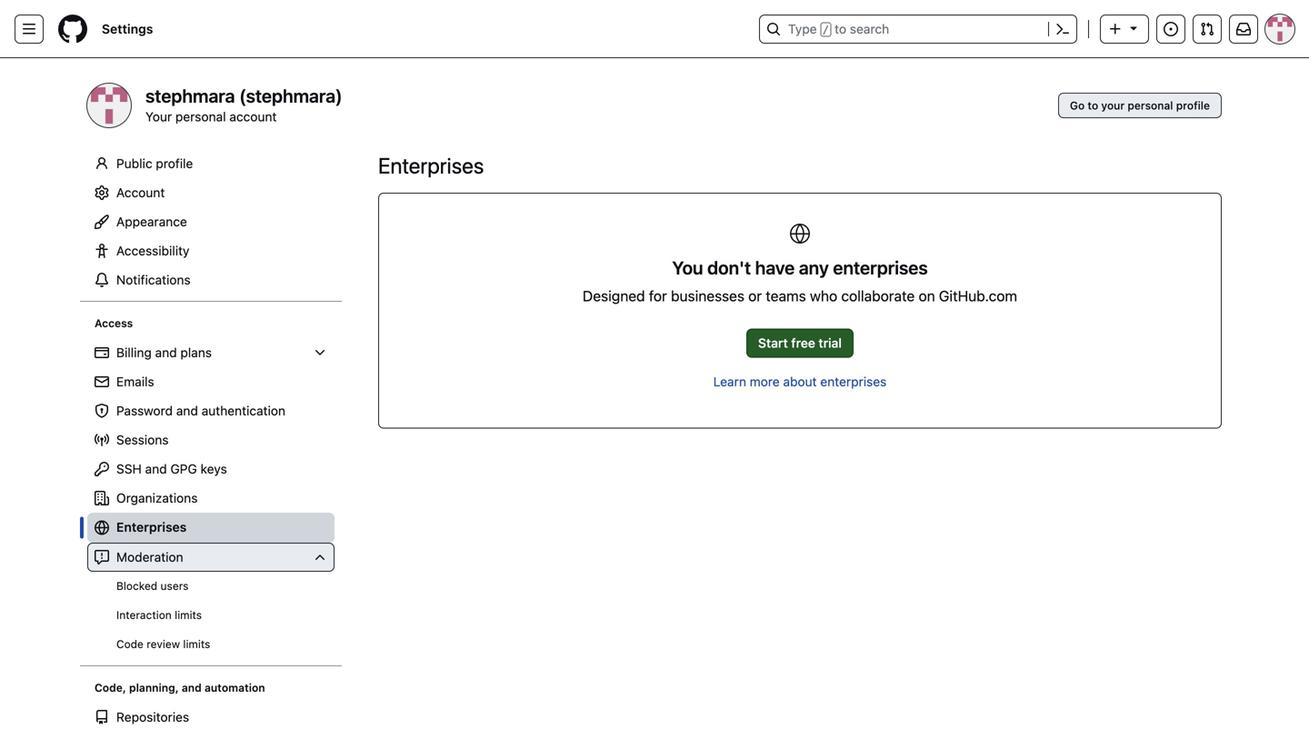 Task type: vqa. For each thing, say whether or not it's contained in the screenshot.
bottom enterprises
yes



Task type: describe. For each thing, give the bounding box(es) containing it.
you don't have any enterprises designed for businesses or teams who collaborate on github.com
[[583, 257, 1017, 305]]

organizations
[[116, 490, 198, 505]]

billing and plans button
[[87, 338, 335, 367]]

account
[[116, 185, 165, 200]]

broadcast image
[[95, 433, 109, 447]]

organization image
[[95, 491, 109, 505]]

type / to search
[[788, 21, 889, 36]]

you
[[672, 257, 703, 278]]

code
[[116, 638, 144, 650]]

repo image
[[95, 710, 109, 725]]

code, planning, and automation
[[95, 681, 265, 694]]

notifications link
[[87, 265, 335, 295]]

interaction
[[116, 609, 172, 621]]

1 horizontal spatial to
[[1088, 99, 1098, 112]]

gear image
[[95, 185, 109, 200]]

settings
[[102, 21, 153, 36]]

and for authentication
[[176, 403, 198, 418]]

billing and plans
[[116, 345, 212, 360]]

github.com
[[939, 287, 1017, 305]]

public profile
[[116, 156, 193, 171]]

and up repositories link
[[182, 681, 202, 694]]

appearance
[[116, 214, 187, 229]]

0 horizontal spatial to
[[835, 21, 846, 36]]

globe image
[[95, 520, 109, 535]]

person image
[[95, 156, 109, 171]]

emails
[[116, 374, 154, 389]]

chevron down image
[[313, 550, 327, 565]]

blocked users link
[[87, 572, 335, 601]]

access list
[[87, 338, 335, 659]]

/
[[823, 24, 829, 36]]

stephmara
[[145, 85, 235, 106]]

moderation button
[[87, 543, 335, 572]]

notifications
[[116, 272, 191, 287]]

or
[[748, 287, 762, 305]]

account link
[[87, 178, 335, 207]]

emails link
[[87, 367, 335, 396]]

authentication
[[201, 403, 285, 418]]

start free trial
[[758, 335, 842, 350]]

don't
[[707, 257, 751, 278]]

blocked
[[116, 580, 157, 592]]

password and authentication link
[[87, 396, 335, 425]]

enterprises link
[[87, 513, 335, 543]]

accessibility
[[116, 243, 190, 258]]

learn more about enterprises link
[[713, 374, 887, 389]]

0 vertical spatial enterprises
[[378, 153, 484, 178]]

your
[[145, 109, 172, 124]]

ssh
[[116, 461, 142, 476]]

homepage image
[[58, 15, 87, 44]]

trial
[[819, 335, 842, 350]]

start free trial link
[[746, 329, 854, 358]]

on
[[919, 287, 935, 305]]

any
[[799, 257, 829, 278]]

0 vertical spatial limits
[[175, 609, 202, 621]]

gpg
[[170, 461, 197, 476]]

accessibility image
[[95, 244, 109, 258]]

billing
[[116, 345, 152, 360]]

enterprises inside access list
[[116, 520, 187, 535]]

go to your personal profile link
[[1058, 93, 1222, 118]]

personal for to
[[1128, 99, 1173, 112]]

designed
[[583, 287, 645, 305]]

about
[[783, 374, 817, 389]]

go to your personal profile
[[1070, 99, 1210, 112]]

mail image
[[95, 375, 109, 389]]

0 vertical spatial profile
[[1176, 99, 1210, 112]]

password
[[116, 403, 173, 418]]

and for plans
[[155, 345, 177, 360]]

organizations link
[[87, 484, 335, 513]]



Task type: locate. For each thing, give the bounding box(es) containing it.
and right ssh
[[145, 461, 167, 476]]

sessions
[[116, 432, 169, 447]]

report image
[[95, 550, 109, 565]]

key image
[[95, 462, 109, 476]]

enterprises
[[833, 257, 928, 278], [820, 374, 887, 389]]

issue opened image
[[1164, 22, 1178, 36]]

and left plans
[[155, 345, 177, 360]]

and down emails link
[[176, 403, 198, 418]]

1 vertical spatial limits
[[183, 638, 210, 650]]

password and authentication
[[116, 403, 285, 418]]

automation
[[205, 681, 265, 694]]

businesses
[[671, 287, 745, 305]]

1 vertical spatial enterprises
[[820, 374, 887, 389]]

blocked users
[[116, 580, 189, 592]]

and for gpg
[[145, 461, 167, 476]]

repositories link
[[87, 703, 335, 732]]

1 horizontal spatial personal
[[1128, 99, 1173, 112]]

planning,
[[129, 681, 179, 694]]

0 vertical spatial enterprises
[[833, 257, 928, 278]]

limits down interaction limits link
[[183, 638, 210, 650]]

1 vertical spatial enterprises
[[116, 520, 187, 535]]

have
[[755, 257, 795, 278]]

learn
[[713, 374, 746, 389]]

type
[[788, 21, 817, 36]]

ssh and gpg keys link
[[87, 455, 335, 484]]

1 horizontal spatial enterprises
[[378, 153, 484, 178]]

enterprises
[[378, 153, 484, 178], [116, 520, 187, 535]]

ssh and gpg keys
[[116, 461, 227, 476]]

review
[[147, 638, 180, 650]]

moderation
[[116, 550, 183, 565]]

personal
[[1128, 99, 1173, 112], [175, 109, 226, 124]]

interaction limits
[[116, 609, 202, 621]]

to right /
[[835, 21, 846, 36]]

paintbrush image
[[95, 215, 109, 229]]

plans
[[180, 345, 212, 360]]

personal for (stephmara)
[[175, 109, 226, 124]]

globe image
[[789, 223, 811, 245]]

search
[[850, 21, 889, 36]]

interaction limits link
[[87, 601, 335, 630]]

0 horizontal spatial enterprises
[[116, 520, 187, 535]]

users
[[161, 580, 189, 592]]

and inside dropdown button
[[155, 345, 177, 360]]

git pull request image
[[1200, 22, 1215, 36]]

public profile link
[[87, 149, 335, 178]]

1 horizontal spatial profile
[[1176, 99, 1210, 112]]

enterprises up collaborate
[[833, 257, 928, 278]]

sessions link
[[87, 425, 335, 455]]

code review limits link
[[87, 630, 335, 659]]

for
[[649, 287, 667, 305]]

bell image
[[95, 273, 109, 287]]

triangle down image
[[1126, 20, 1141, 35]]

settings link
[[95, 15, 160, 44]]

go
[[1070, 99, 1085, 112]]

personal down stephmara
[[175, 109, 226, 124]]

shield lock image
[[95, 404, 109, 418]]

(stephmara)
[[239, 85, 342, 106]]

account
[[229, 109, 277, 124]]

appearance link
[[87, 207, 335, 236]]

teams
[[766, 287, 806, 305]]

limits down "users"
[[175, 609, 202, 621]]

limits
[[175, 609, 202, 621], [183, 638, 210, 650]]

to
[[835, 21, 846, 36], [1088, 99, 1098, 112]]

access
[[95, 317, 133, 330]]

profile
[[1176, 99, 1210, 112], [156, 156, 193, 171]]

collaborate
[[841, 287, 915, 305]]

personal right your
[[1128, 99, 1173, 112]]

repositories
[[116, 710, 189, 725]]

personal inside go to your personal profile link
[[1128, 99, 1173, 112]]

learn more about enterprises
[[713, 374, 887, 389]]

enterprises inside you don't have any enterprises designed for businesses or teams who collaborate on github.com
[[833, 257, 928, 278]]

0 horizontal spatial profile
[[156, 156, 193, 171]]

free
[[791, 335, 815, 350]]

keys
[[200, 461, 227, 476]]

more
[[750, 374, 780, 389]]

moderation list
[[87, 572, 335, 659]]

profile right public
[[156, 156, 193, 171]]

code review limits
[[116, 638, 210, 650]]

1 vertical spatial profile
[[156, 156, 193, 171]]

plus image
[[1108, 22, 1123, 36]]

command palette image
[[1056, 22, 1070, 36]]

your
[[1101, 99, 1125, 112]]

1 vertical spatial to
[[1088, 99, 1098, 112]]

profile down the git pull request image on the right of page
[[1176, 99, 1210, 112]]

public
[[116, 156, 152, 171]]

enterprises down trial
[[820, 374, 887, 389]]

code,
[[95, 681, 126, 694]]

accessibility link
[[87, 236, 335, 265]]

0 horizontal spatial personal
[[175, 109, 226, 124]]

0 vertical spatial to
[[835, 21, 846, 36]]

and
[[155, 345, 177, 360], [176, 403, 198, 418], [145, 461, 167, 476], [182, 681, 202, 694]]

personal inside stephmara (stephmara) your personal account
[[175, 109, 226, 124]]

@stephmara image
[[87, 84, 131, 127]]

to right go
[[1088, 99, 1098, 112]]

start
[[758, 335, 788, 350]]

notifications image
[[1236, 22, 1251, 36]]

stephmara (stephmara) your personal account
[[145, 85, 342, 124]]

who
[[810, 287, 837, 305]]



